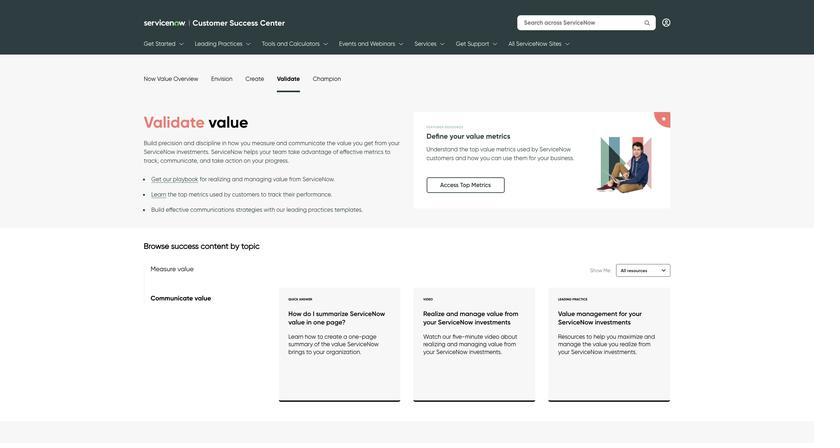 Task type: describe. For each thing, give the bounding box(es) containing it.
performance.
[[297, 191, 333, 198]]

servicenow inside realize and manage value from your servicenow investments
[[438, 319, 474, 327]]

show
[[591, 268, 603, 274]]

summary
[[289, 341, 313, 348]]

0 vertical spatial managing
[[244, 176, 272, 183]]

with
[[264, 207, 275, 213]]

your inside value management for your servicenow investments
[[629, 310, 642, 318]]

get up the learn 'link' on the left top of page
[[151, 176, 162, 183]]

of inside learn how to create a one-page summary of the value servicenow brings to your organization.
[[315, 341, 320, 348]]

manage inside resources to help you maximize and manage the value you realize from your servicenow investments.
[[559, 341, 582, 348]]

servicenow up action
[[211, 149, 243, 155]]

tools and calculators link
[[262, 35, 320, 53]]

management
[[577, 310, 618, 318]]

the inside resources to help you maximize and manage the value you realize from your servicenow investments.
[[583, 341, 592, 348]]

servicenow.
[[303, 176, 335, 183]]

five-
[[453, 334, 465, 341]]

0 horizontal spatial effective
[[166, 207, 189, 213]]

value inside understand the top value metrics used by servicenow customers and how you can use them for your business.
[[481, 146, 495, 153]]

and down discipline
[[200, 157, 211, 164]]

servicenow up track,
[[144, 149, 175, 155]]

value inside how do i summarize servicenow value in one page?
[[289, 319, 305, 327]]

all for all resources
[[621, 268, 627, 274]]

practices
[[218, 40, 243, 47]]

leading for leading practices
[[195, 40, 217, 47]]

how inside understand the top value metrics used by servicenow customers and how you can use them for your business.
[[468, 155, 479, 162]]

create
[[325, 334, 342, 341]]

value inside build precision and discipline in how you measure and communicate the value you get from your servicenow investments. servicenow helps your team take advantage of effective metrics to track, communicate, and take action on your progress.
[[337, 140, 352, 147]]

quick answer
[[289, 298, 313, 302]]

on
[[244, 157, 251, 164]]

effective inside build precision and discipline in how you measure and communicate the value you get from your servicenow investments. servicenow helps your team take advantage of effective metrics to track, communicate, and take action on your progress.
[[340, 149, 363, 155]]

get our playbook link
[[151, 176, 199, 183]]

champion link
[[313, 75, 341, 82]]

build for build precision and discipline in how you measure and communicate the value you get from your servicenow investments. servicenow helps your team take advantage of effective metrics to track, communicate, and take action on your progress.
[[144, 140, 157, 147]]

get support link
[[456, 35, 490, 53]]

our for watch
[[443, 334, 452, 341]]

calculators
[[289, 40, 320, 47]]

leading practices link
[[195, 35, 243, 53]]

servicenow inside 'all servicenow sites' link
[[517, 40, 548, 47]]

define
[[427, 132, 448, 141]]

in inside build precision and discipline in how you measure and communicate the value you get from your servicenow investments. servicenow helps your team take advantage of effective metrics to track, communicate, and take action on your progress.
[[222, 140, 227, 147]]

watch
[[424, 334, 441, 341]]

your inside resources to help you maximize and manage the value you realize from your servicenow investments.
[[559, 349, 570, 356]]

0 vertical spatial value
[[157, 75, 172, 82]]

learn for learn the top metrics used by customers to track their performance.
[[151, 191, 166, 198]]

tools and calculators
[[262, 40, 320, 47]]

validate for validate
[[277, 75, 300, 83]]

investments inside value management for your servicenow investments
[[596, 319, 631, 327]]

2 vertical spatial by
[[231, 242, 240, 251]]

get support
[[456, 40, 490, 47]]

from inside build precision and discipline in how you measure and communicate the value you get from your servicenow investments. servicenow helps your team take advantage of effective metrics to track, communicate, and take action on your progress.
[[375, 140, 387, 147]]

quick
[[289, 298, 299, 302]]

and inside resources to help you maximize and manage the value you realize from your servicenow investments.
[[645, 334, 656, 341]]

star image
[[662, 117, 667, 121]]

summarize
[[316, 310, 349, 318]]

value up discipline
[[209, 112, 249, 132]]

webinars
[[370, 40, 396, 47]]

and inside realize and manage value from your servicenow investments
[[447, 310, 459, 318]]

organization.
[[327, 349, 362, 356]]

investments. inside build precision and discipline in how you measure and communicate the value you get from your servicenow investments. servicenow helps your team take advantage of effective metrics to track, communicate, and take action on your progress.
[[177, 149, 210, 155]]

track,
[[144, 157, 159, 164]]

access
[[441, 182, 459, 189]]

get
[[364, 140, 374, 147]]

support
[[468, 40, 490, 47]]

top for value
[[470, 146, 479, 153]]

featured
[[427, 125, 444, 129]]

by inside understand the top value metrics used by servicenow customers and how you can use them for your business.
[[532, 146, 539, 153]]

to inside resources to help you maximize and manage the value you realize from your servicenow investments.
[[587, 334, 593, 341]]

validate link
[[277, 75, 300, 83]]

realize
[[424, 310, 445, 318]]

metrics
[[472, 182, 491, 189]]

for inside understand the top value metrics used by servicenow customers and how you can use them for your business.
[[529, 155, 537, 162]]

success
[[230, 18, 258, 27]]

templates.
[[335, 207, 363, 213]]

advantage
[[302, 149, 332, 155]]

1 vertical spatial by
[[224, 191, 231, 198]]

your down measure
[[260, 149, 271, 155]]

me:
[[604, 268, 612, 274]]

video
[[485, 334, 500, 341]]

how inside learn how to create a one-page summary of the value servicenow brings to your organization.
[[305, 334, 316, 341]]

resource
[[445, 125, 464, 129]]

measure
[[252, 140, 275, 147]]

value up track
[[273, 176, 288, 183]]

realizing inside the watch our five-minute video about realizing and managing value from your servicenow investments.
[[424, 341, 446, 348]]

from inside resources to help you maximize and manage the value you realize from your servicenow investments.
[[639, 341, 651, 348]]

a
[[344, 334, 348, 341]]

used inside understand the top value metrics used by servicenow customers and how you can use them for your business.
[[518, 146, 531, 153]]

from up their
[[289, 176, 301, 183]]

business.
[[551, 155, 575, 162]]

resources
[[628, 268, 648, 274]]

go to servicenow account image
[[663, 19, 671, 27]]

1 vertical spatial take
[[212, 157, 224, 164]]

leading practices
[[195, 40, 243, 47]]

strategies
[[236, 207, 263, 213]]

your inside learn how to create a one-page summary of the value servicenow brings to your organization.
[[314, 349, 325, 356]]

0 horizontal spatial realizing
[[209, 176, 231, 183]]

events
[[339, 40, 357, 47]]

practices
[[308, 207, 333, 213]]

servicenow inside understand the top value metrics used by servicenow customers and how you can use them for your business.
[[540, 146, 572, 153]]

servicenow inside the watch our five-minute video about realizing and managing value from your servicenow investments.
[[437, 349, 468, 356]]

to inside build precision and discipline in how you measure and communicate the value you get from your servicenow investments. servicenow helps your team take advantage of effective metrics to track, communicate, and take action on your progress.
[[385, 149, 391, 155]]

and inside the watch our five-minute video about realizing and managing value from your servicenow investments.
[[447, 341, 458, 348]]

and up team
[[277, 140, 287, 147]]

customer success center link
[[144, 18, 287, 27]]

all resources
[[621, 268, 648, 274]]

maximize
[[618, 334, 643, 341]]

leading
[[287, 207, 307, 213]]

page?
[[327, 319, 346, 327]]

browse success content by topic
[[144, 242, 260, 251]]

realize
[[620, 341, 638, 348]]

brings
[[289, 349, 305, 356]]

sites
[[550, 40, 562, 47]]

overview
[[174, 75, 198, 82]]

their
[[283, 191, 295, 198]]

get started link
[[144, 35, 176, 53]]

build precision and discipline in how you measure and communicate the value you get from your servicenow investments. servicenow helps your team take advantage of effective metrics to track, communicate, and take action on your progress.
[[144, 140, 400, 164]]

value inside value management for your servicenow investments
[[559, 310, 576, 318]]

video
[[424, 298, 433, 302]]

do
[[303, 310, 311, 318]]

use
[[503, 155, 513, 162]]

champion
[[313, 75, 341, 82]]

the right the learn 'link' on the left top of page
[[168, 191, 177, 198]]

envision link
[[211, 75, 233, 82]]

get for get support
[[456, 40, 467, 47]]

practice
[[573, 298, 588, 302]]

answer
[[299, 298, 313, 302]]

watch our five-minute video about realizing and managing value from your servicenow investments.
[[424, 334, 518, 356]]

topic
[[241, 242, 260, 251]]

playbook
[[173, 176, 199, 183]]

for inside value management for your servicenow investments
[[620, 310, 628, 318]]

manage inside realize and manage value from your servicenow investments
[[460, 310, 486, 318]]



Task type: locate. For each thing, give the bounding box(es) containing it.
servicenow left sites
[[517, 40, 548, 47]]

all servicenow sites link
[[509, 35, 562, 53]]

minute
[[465, 334, 484, 341]]

helps
[[244, 149, 258, 155]]

team
[[273, 149, 287, 155]]

investments. down 'video'
[[470, 349, 503, 356]]

and down five-
[[447, 341, 458, 348]]

value inside the watch our five-minute video about realizing and managing value from your servicenow investments.
[[489, 341, 503, 348]]

metrics inside featured resource define your value metrics
[[486, 132, 511, 141]]

0 horizontal spatial used
[[210, 191, 223, 198]]

take left action
[[212, 157, 224, 164]]

how do i summarize servicenow value in one page?
[[289, 310, 385, 327]]

page
[[362, 334, 377, 341]]

1 vertical spatial learn
[[289, 334, 304, 341]]

1 horizontal spatial investments.
[[470, 349, 503, 356]]

for right the 'playbook'
[[200, 176, 207, 183]]

1 vertical spatial value
[[559, 310, 576, 318]]

investments. up communicate,
[[177, 149, 210, 155]]

0 vertical spatial realizing
[[209, 176, 231, 183]]

you left can
[[481, 155, 490, 162]]

value right now
[[157, 75, 172, 82]]

our for get
[[163, 176, 172, 183]]

2 vertical spatial our
[[443, 334, 452, 341]]

1 horizontal spatial used
[[518, 146, 531, 153]]

servicenow inside how do i summarize servicenow value in one page?
[[350, 310, 385, 318]]

get started
[[144, 40, 176, 47]]

from down about
[[505, 341, 517, 348]]

your up maximize
[[629, 310, 642, 318]]

1 horizontal spatial take
[[288, 149, 300, 155]]

0 vertical spatial how
[[228, 140, 239, 147]]

1 horizontal spatial manage
[[559, 341, 582, 348]]

of
[[333, 149, 339, 155], [315, 341, 320, 348]]

value up organization.
[[332, 341, 346, 348]]

leading left practice
[[559, 298, 572, 302]]

customers down "understand"
[[427, 155, 454, 162]]

0 vertical spatial in
[[222, 140, 227, 147]]

services
[[415, 40, 437, 47]]

0 horizontal spatial all
[[509, 40, 515, 47]]

0 horizontal spatial our
[[163, 176, 172, 183]]

0 vertical spatial used
[[518, 146, 531, 153]]

2 vertical spatial how
[[305, 334, 316, 341]]

0 horizontal spatial take
[[212, 157, 224, 164]]

servicenow down the help
[[572, 349, 603, 356]]

action
[[225, 157, 243, 164]]

1 horizontal spatial for
[[529, 155, 537, 162]]

from right realize at right bottom
[[639, 341, 651, 348]]

servicenow up the business.
[[540, 146, 572, 153]]

communicate,
[[161, 157, 198, 164]]

managing inside the watch our five-minute video about realizing and managing value from your servicenow investments.
[[460, 341, 487, 348]]

and right events
[[358, 40, 369, 47]]

the inside build precision and discipline in how you measure and communicate the value you get from your servicenow investments. servicenow helps your team take advantage of effective metrics to track, communicate, and take action on your progress.
[[327, 140, 336, 147]]

1 horizontal spatial value
[[559, 310, 576, 318]]

servicenow inside learn how to create a one-page summary of the value servicenow brings to your organization.
[[348, 341, 379, 348]]

1 horizontal spatial effective
[[340, 149, 363, 155]]

metrics
[[486, 132, 511, 141], [497, 146, 516, 153], [364, 149, 384, 155], [189, 191, 208, 198]]

value down the how
[[289, 319, 305, 327]]

0 horizontal spatial validate
[[144, 112, 205, 132]]

1 vertical spatial managing
[[460, 341, 487, 348]]

0 vertical spatial customers
[[427, 155, 454, 162]]

0 horizontal spatial customers
[[232, 191, 260, 198]]

customer
[[193, 18, 228, 27]]

0 horizontal spatial top
[[178, 191, 188, 198]]

of right summary
[[315, 341, 320, 348]]

progress.
[[265, 157, 289, 164]]

you left 'get'
[[353, 140, 363, 147]]

1 horizontal spatial learn
[[289, 334, 304, 341]]

now
[[144, 75, 156, 82]]

1 vertical spatial realizing
[[424, 341, 446, 348]]

the inside understand the top value metrics used by servicenow customers and how you can use them for your business.
[[460, 146, 469, 153]]

and right realize at the bottom of page
[[447, 310, 459, 318]]

your down resource
[[450, 132, 465, 141]]

our up the learn 'link' on the left top of page
[[163, 176, 172, 183]]

from up about
[[505, 310, 519, 318]]

value inside featured resource define your value metrics
[[466, 132, 485, 141]]

in inside how do i summarize servicenow value in one page?
[[307, 319, 312, 327]]

and inside understand the top value metrics used by servicenow customers and how you can use them for your business.
[[456, 155, 467, 162]]

0 horizontal spatial leading
[[195, 40, 217, 47]]

investments. down realize at right bottom
[[605, 349, 638, 356]]

from inside realize and manage value from your servicenow investments
[[505, 310, 519, 318]]

learn for learn how to create a one-page summary of the value servicenow brings to your organization.
[[289, 334, 304, 341]]

0 horizontal spatial of
[[315, 341, 320, 348]]

0 vertical spatial build
[[144, 140, 157, 147]]

communications
[[190, 207, 235, 213]]

and right precision
[[184, 140, 195, 147]]

servicenow
[[517, 40, 548, 47], [540, 146, 572, 153], [144, 149, 175, 155], [211, 149, 243, 155], [350, 310, 385, 318], [438, 319, 474, 327], [559, 319, 594, 327], [348, 341, 379, 348], [437, 349, 468, 356], [572, 349, 603, 356]]

1 vertical spatial for
[[200, 176, 207, 183]]

build effective communications strategies with our leading practices templates.
[[151, 207, 363, 213]]

0 horizontal spatial in
[[222, 140, 227, 147]]

the down create
[[321, 341, 330, 348]]

from
[[375, 140, 387, 147], [289, 176, 301, 183], [505, 310, 519, 318], [505, 341, 517, 348], [639, 341, 651, 348]]

1 vertical spatial build
[[151, 207, 165, 213]]

our inside the watch our five-minute video about realizing and managing value from your servicenow investments.
[[443, 334, 452, 341]]

customers down get our playbook for realizing and managing value from servicenow.
[[232, 191, 260, 198]]

1 horizontal spatial investments
[[596, 319, 631, 327]]

help
[[594, 334, 606, 341]]

of inside build precision and discipline in how you measure and communicate the value you get from your servicenow investments. servicenow helps your team take advantage of effective metrics to track, communicate, and take action on your progress.
[[333, 149, 339, 155]]

learn down the get our playbook link
[[151, 191, 166, 198]]

0 horizontal spatial how
[[228, 140, 239, 147]]

learn up summary
[[289, 334, 304, 341]]

take right team
[[288, 149, 300, 155]]

0 horizontal spatial investments
[[475, 319, 511, 327]]

manage up minute
[[460, 310, 486, 318]]

0 horizontal spatial managing
[[244, 176, 272, 183]]

investments
[[475, 319, 511, 327], [596, 319, 631, 327]]

about
[[501, 334, 518, 341]]

metrics inside understand the top value metrics used by servicenow customers and how you can use them for your business.
[[497, 146, 516, 153]]

2 investments from the left
[[596, 319, 631, 327]]

value inside realize and manage value from your servicenow investments
[[487, 310, 504, 318]]

servicenow up five-
[[438, 319, 474, 327]]

leading for leading practice
[[559, 298, 572, 302]]

realizing
[[209, 176, 231, 183], [424, 341, 446, 348]]

0 vertical spatial by
[[532, 146, 539, 153]]

tools
[[262, 40, 276, 47]]

your down resources
[[559, 349, 570, 356]]

i
[[313, 310, 315, 318]]

customer success center
[[193, 18, 285, 27]]

and right maximize
[[645, 334, 656, 341]]

your right 'get'
[[389, 140, 400, 147]]

build
[[144, 140, 157, 147], [151, 207, 165, 213]]

servicenow down page
[[348, 341, 379, 348]]

1 vertical spatial validate
[[144, 112, 205, 132]]

and down "understand"
[[456, 155, 467, 162]]

1 horizontal spatial leading
[[559, 298, 572, 302]]

1 horizontal spatial our
[[277, 207, 285, 213]]

1 vertical spatial all
[[621, 268, 627, 274]]

chevron down image
[[662, 269, 666, 273]]

the down featured resource define your value metrics
[[460, 146, 469, 153]]

discipline
[[196, 140, 221, 147]]

value down 'video'
[[489, 341, 503, 348]]

investments inside realize and manage value from your servicenow investments
[[475, 319, 511, 327]]

investments.
[[177, 149, 210, 155], [470, 349, 503, 356], [605, 349, 638, 356]]

value inside learn how to create a one-page summary of the value servicenow brings to your organization.
[[332, 341, 346, 348]]

them
[[514, 155, 528, 162]]

get inside get started link
[[144, 40, 154, 47]]

understand
[[427, 146, 458, 153]]

1 vertical spatial customers
[[232, 191, 260, 198]]

metrics down 'get'
[[364, 149, 384, 155]]

0 vertical spatial leading
[[195, 40, 217, 47]]

top
[[461, 182, 470, 189]]

create link
[[246, 75, 264, 82]]

the inside learn how to create a one-page summary of the value servicenow brings to your organization.
[[321, 341, 330, 348]]

events and webinars link
[[339, 35, 396, 53]]

1 investments from the left
[[475, 319, 511, 327]]

services link
[[415, 35, 437, 53]]

learn link
[[151, 191, 166, 198]]

metrics inside build precision and discipline in how you measure and communicate the value you get from your servicenow investments. servicenow helps your team take advantage of effective metrics to track, communicate, and take action on your progress.
[[364, 149, 384, 155]]

the up advantage
[[327, 140, 336, 147]]

top for metrics
[[178, 191, 188, 198]]

2 horizontal spatial how
[[468, 155, 479, 162]]

center
[[260, 18, 285, 27]]

precision
[[158, 140, 182, 147]]

0 horizontal spatial investments.
[[177, 149, 210, 155]]

all
[[509, 40, 515, 47], [621, 268, 627, 274]]

value
[[209, 112, 249, 132], [466, 132, 485, 141], [337, 140, 352, 147], [481, 146, 495, 153], [273, 176, 288, 183], [487, 310, 504, 318], [289, 319, 305, 327], [332, 341, 346, 348], [489, 341, 503, 348], [593, 341, 608, 348]]

2 horizontal spatial investments.
[[605, 349, 638, 356]]

top inside understand the top value metrics used by servicenow customers and how you can use them for your business.
[[470, 146, 479, 153]]

how up action
[[228, 140, 239, 147]]

servicenow down five-
[[437, 349, 468, 356]]

0 vertical spatial all
[[509, 40, 515, 47]]

value down the help
[[593, 341, 608, 348]]

communicate
[[289, 140, 326, 147]]

by
[[532, 146, 539, 153], [224, 191, 231, 198], [231, 242, 240, 251]]

value down the leading practice
[[559, 310, 576, 318]]

get left started
[[144, 40, 154, 47]]

value management for your servicenow investments
[[559, 310, 642, 327]]

customers inside understand the top value metrics used by servicenow customers and how you can use them for your business.
[[427, 155, 454, 162]]

metrics down the 'playbook'
[[189, 191, 208, 198]]

realize and manage value from your servicenow investments
[[424, 310, 519, 327]]

1 vertical spatial of
[[315, 341, 320, 348]]

how up summary
[[305, 334, 316, 341]]

how
[[289, 310, 302, 318]]

1 horizontal spatial managing
[[460, 341, 487, 348]]

0 horizontal spatial value
[[157, 75, 172, 82]]

validate value
[[144, 112, 249, 132]]

get for get started
[[144, 40, 154, 47]]

access top metrics link
[[427, 177, 505, 193]]

events and webinars
[[339, 40, 396, 47]]

how
[[228, 140, 239, 147], [468, 155, 479, 162], [305, 334, 316, 341]]

you
[[241, 140, 251, 147], [353, 140, 363, 147], [481, 155, 490, 162], [607, 334, 617, 341], [609, 341, 619, 348]]

from right 'get'
[[375, 140, 387, 147]]

1 horizontal spatial realizing
[[424, 341, 446, 348]]

servicenow inside value management for your servicenow investments
[[559, 319, 594, 327]]

0 vertical spatial manage
[[460, 310, 486, 318]]

browse
[[144, 242, 169, 251]]

0 vertical spatial our
[[163, 176, 172, 183]]

show me:
[[591, 268, 612, 274]]

metrics up use
[[497, 146, 516, 153]]

top down featured resource define your value metrics
[[470, 146, 479, 153]]

0 vertical spatial for
[[529, 155, 537, 162]]

1 vertical spatial leading
[[559, 298, 572, 302]]

0 horizontal spatial for
[[200, 176, 207, 183]]

realizing down watch
[[424, 341, 446, 348]]

for right them
[[529, 155, 537, 162]]

value left 'get'
[[337, 140, 352, 147]]

0 horizontal spatial learn
[[151, 191, 166, 198]]

0 vertical spatial validate
[[277, 75, 300, 83]]

one-
[[349, 334, 362, 341]]

manage down resources
[[559, 341, 582, 348]]

0 vertical spatial of
[[333, 149, 339, 155]]

value
[[157, 75, 172, 82], [559, 310, 576, 318]]

build for build effective communications strategies with our leading practices templates.
[[151, 207, 165, 213]]

servicenow inside resources to help you maximize and manage the value you realize from your servicenow investments.
[[572, 349, 603, 356]]

1 vertical spatial manage
[[559, 341, 582, 348]]

your left the business.
[[538, 155, 550, 162]]

you inside understand the top value metrics used by servicenow customers and how you can use them for your business.
[[481, 155, 490, 162]]

one
[[314, 319, 325, 327]]

2 horizontal spatial our
[[443, 334, 452, 341]]

1 vertical spatial used
[[210, 191, 223, 198]]

our left five-
[[443, 334, 452, 341]]

learn how to create a one-page summary of the value servicenow brings to your organization.
[[289, 334, 379, 356]]

1 vertical spatial how
[[468, 155, 479, 162]]

get left 'support'
[[456, 40, 467, 47]]

metrics up understand the top value metrics used by servicenow customers and how you can use them for your business.
[[486, 132, 511, 141]]

get our playbook for realizing and managing value from servicenow.
[[151, 176, 335, 183]]

your down create
[[314, 349, 325, 356]]

0 vertical spatial top
[[470, 146, 479, 153]]

your inside featured resource define your value metrics
[[450, 132, 465, 141]]

your inside realize and manage value from your servicenow investments
[[424, 319, 437, 327]]

realizing down action
[[209, 176, 231, 183]]

value up 'video'
[[487, 310, 504, 318]]

investments down management
[[596, 319, 631, 327]]

how left can
[[468, 155, 479, 162]]

in right discipline
[[222, 140, 227, 147]]

0 vertical spatial learn
[[151, 191, 166, 198]]

1 horizontal spatial how
[[305, 334, 316, 341]]

build down the learn 'link' on the left top of page
[[151, 207, 165, 213]]

you right the help
[[607, 334, 617, 341]]

your inside understand the top value metrics used by servicenow customers and how you can use them for your business.
[[538, 155, 550, 162]]

and up learn the top metrics used by customers to track their performance.
[[232, 176, 243, 183]]

resources
[[559, 334, 586, 341]]

used up communications
[[210, 191, 223, 198]]

2 vertical spatial for
[[620, 310, 628, 318]]

your inside the watch our five-minute video about realizing and managing value from your servicenow investments.
[[424, 349, 435, 356]]

value up can
[[481, 146, 495, 153]]

investments. inside resources to help you maximize and manage the value you realize from your servicenow investments.
[[605, 349, 638, 356]]

understand the top value metrics used by servicenow customers and how you can use them for your business.
[[427, 146, 575, 162]]

managing down on
[[244, 176, 272, 183]]

and
[[277, 40, 288, 47], [358, 40, 369, 47], [184, 140, 195, 147], [277, 140, 287, 147], [456, 155, 467, 162], [200, 157, 211, 164], [232, 176, 243, 183], [447, 310, 459, 318], [645, 334, 656, 341], [447, 341, 458, 348]]

1 horizontal spatial all
[[621, 268, 627, 274]]

managing down minute
[[460, 341, 487, 348]]

of right advantage
[[333, 149, 339, 155]]

top down the 'playbook'
[[178, 191, 188, 198]]

how inside build precision and discipline in how you measure and communicate the value you get from your servicenow investments. servicenow helps your team take advantage of effective metrics to track, communicate, and take action on your progress.
[[228, 140, 239, 147]]

learn inside learn how to create a one-page summary of the value servicenow brings to your organization.
[[289, 334, 304, 341]]

in down do
[[307, 319, 312, 327]]

1 horizontal spatial customers
[[427, 155, 454, 162]]

0 vertical spatial effective
[[340, 149, 363, 155]]

2 horizontal spatial for
[[620, 310, 628, 318]]

investments. inside the watch our five-minute video about realizing and managing value from your servicenow investments.
[[470, 349, 503, 356]]

used up them
[[518, 146, 531, 153]]

build inside build precision and discipline in how you measure and communicate the value you get from your servicenow investments. servicenow helps your team take advantage of effective metrics to track, communicate, and take action on your progress.
[[144, 140, 157, 147]]

leading down customer
[[195, 40, 217, 47]]

your right on
[[252, 157, 264, 164]]

1 horizontal spatial validate
[[277, 75, 300, 83]]

your down watch
[[424, 349, 435, 356]]

you up helps
[[241, 140, 251, 147]]

learn the top metrics used by customers to track their performance.
[[151, 191, 333, 198]]

access top metrics
[[441, 182, 491, 189]]

1 vertical spatial top
[[178, 191, 188, 198]]

get inside get support link
[[456, 40, 467, 47]]

servicenow up resources
[[559, 319, 594, 327]]

investments up 'video'
[[475, 319, 511, 327]]

1 vertical spatial effective
[[166, 207, 189, 213]]

servicenow up page
[[350, 310, 385, 318]]

Search across ServiceNow text field
[[525, 16, 636, 29]]

featured resource define your value metrics
[[427, 125, 511, 141]]

now value overview
[[144, 75, 198, 82]]

1 horizontal spatial in
[[307, 319, 312, 327]]

used
[[518, 146, 531, 153], [210, 191, 223, 198]]

from inside the watch our five-minute video about realizing and managing value from your servicenow investments.
[[505, 341, 517, 348]]

all servicenow sites
[[509, 40, 562, 47]]

build up track,
[[144, 140, 157, 147]]

0 horizontal spatial manage
[[460, 310, 486, 318]]

value inside resources to help you maximize and manage the value you realize from your servicenow investments.
[[593, 341, 608, 348]]

you left realize at right bottom
[[609, 341, 619, 348]]

our right with
[[277, 207, 285, 213]]

validate for validate value
[[144, 112, 205, 132]]

and right tools
[[277, 40, 288, 47]]

0 vertical spatial take
[[288, 149, 300, 155]]

leading practice
[[559, 298, 588, 302]]

success
[[171, 242, 199, 251]]

1 vertical spatial in
[[307, 319, 312, 327]]

your down realize at the bottom of page
[[424, 319, 437, 327]]

value up understand the top value metrics used by servicenow customers and how you can use them for your business.
[[466, 132, 485, 141]]

top
[[470, 146, 479, 153], [178, 191, 188, 198]]

1 horizontal spatial top
[[470, 146, 479, 153]]

effective
[[340, 149, 363, 155], [166, 207, 189, 213]]

all for all servicenow sites
[[509, 40, 515, 47]]

the down resources
[[583, 341, 592, 348]]

learn
[[151, 191, 166, 198], [289, 334, 304, 341]]

1 horizontal spatial of
[[333, 149, 339, 155]]

1 vertical spatial our
[[277, 207, 285, 213]]

in
[[222, 140, 227, 147], [307, 319, 312, 327]]



Task type: vqa. For each thing, say whether or not it's contained in the screenshot.
risk,
no



